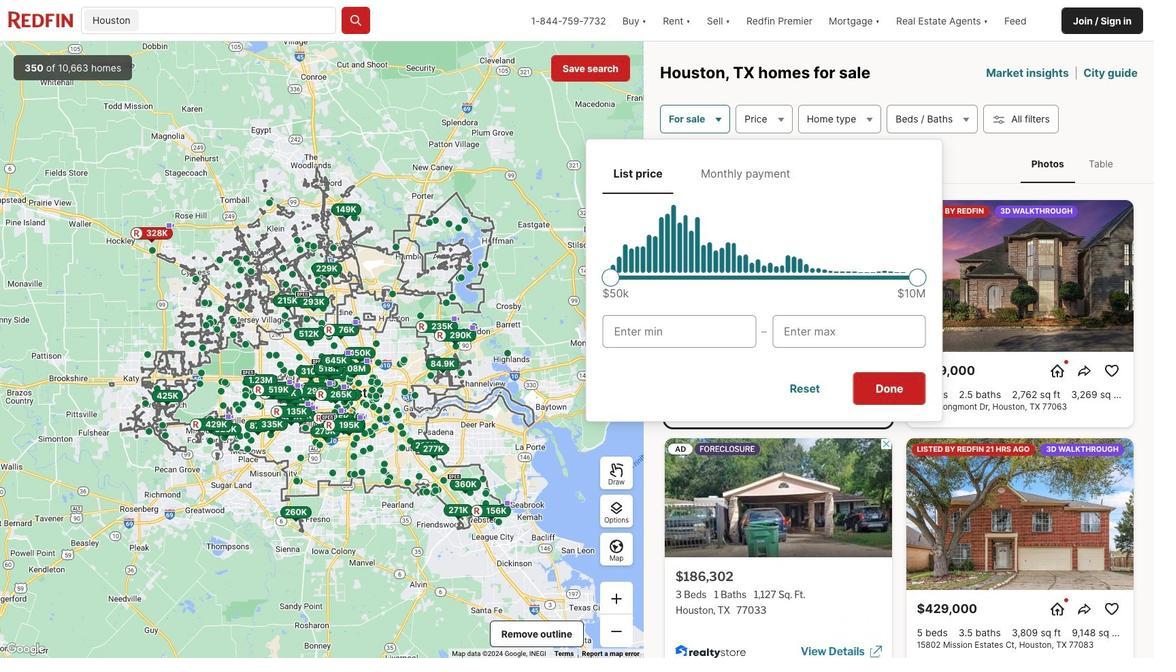 Task type: locate. For each thing, give the bounding box(es) containing it.
next image
[[870, 268, 887, 284]]

0 horizontal spatial share home image
[[835, 363, 851, 379]]

share home image
[[835, 363, 851, 379], [1077, 601, 1093, 617]]

None search field
[[141, 7, 336, 35]]

share home image for add home to favorites option
[[1077, 601, 1093, 617]]

maximum price slider
[[909, 269, 927, 286]]

add home to favorites image
[[862, 363, 879, 379], [1104, 363, 1120, 379], [1104, 601, 1120, 617]]

1 horizontal spatial tab
[[690, 156, 802, 191]]

add home to favorites checkbox right share home image
[[1101, 360, 1123, 382]]

map region
[[0, 42, 644, 658]]

google image
[[3, 641, 48, 658]]

share home image left add home to favorites option
[[1077, 601, 1093, 617]]

add home to favorites checkbox down enter max text field
[[860, 360, 881, 382]]

share home image down enter max text field
[[835, 363, 851, 379]]

menu
[[586, 139, 943, 422]]

1 vertical spatial share home image
[[1077, 601, 1093, 617]]

0 horizontal spatial tab list
[[603, 156, 926, 194]]

Enter min text field
[[615, 323, 745, 340]]

schedule a tour image
[[1050, 601, 1066, 617]]

1 horizontal spatial share home image
[[1077, 601, 1093, 617]]

Add home to favorites checkbox
[[1101, 598, 1123, 620]]

tab list
[[1008, 144, 1138, 183], [603, 156, 926, 194]]

Enter max text field
[[784, 323, 915, 340]]

add home to favorites image inside option
[[1104, 601, 1120, 617]]

add home to favorites image right schedule a tour image
[[1104, 601, 1120, 617]]

0 vertical spatial share home image
[[835, 363, 851, 379]]

add home to favorites image right share home image
[[1104, 363, 1120, 379]]

add home to favorites image for schedule a tour image
[[1104, 601, 1120, 617]]

0 horizontal spatial tab
[[603, 156, 674, 191]]

tab
[[603, 156, 674, 191], [690, 156, 802, 191]]

0 horizontal spatial add home to favorites checkbox
[[860, 360, 881, 382]]

1 horizontal spatial add home to favorites checkbox
[[1101, 360, 1123, 382]]

Add home to favorites checkbox
[[860, 360, 881, 382], [1101, 360, 1123, 382]]

previous image
[[670, 268, 687, 284]]



Task type: describe. For each thing, give the bounding box(es) containing it.
share home image for second add home to favorites checkbox from right
[[835, 363, 851, 379]]

minimum price slider
[[602, 269, 620, 286]]

1 horizontal spatial tab list
[[1008, 144, 1138, 183]]

add home to favorites image down enter max text field
[[862, 363, 879, 379]]

advertisement image
[[658, 433, 899, 658]]

submit search image
[[349, 14, 363, 27]]

1 tab from the left
[[603, 156, 674, 191]]

ad element
[[665, 439, 892, 658]]

toggle search results table view tab
[[1078, 147, 1125, 181]]

add home to favorites image for schedule a tour icon
[[1104, 363, 1120, 379]]

share home image
[[1077, 363, 1093, 379]]

2 add home to favorites checkbox from the left
[[1101, 360, 1123, 382]]

toggle search results photos view tab
[[1021, 147, 1076, 181]]

2 tab from the left
[[690, 156, 802, 191]]

schedule a tour image
[[1050, 363, 1066, 379]]

1 add home to favorites checkbox from the left
[[860, 360, 881, 382]]



Task type: vqa. For each thing, say whether or not it's contained in the screenshot.
REDFIN PREMIER AGENT associated with Mcquery
no



